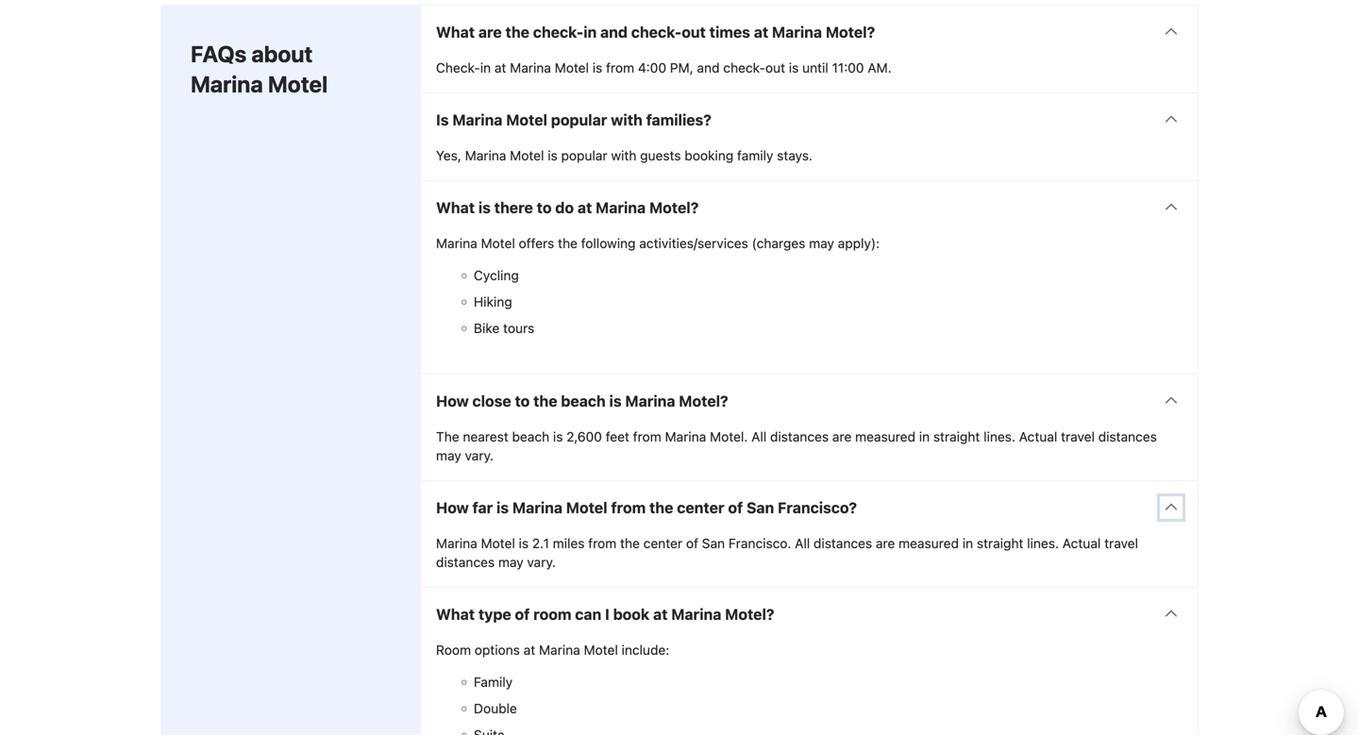 Task type: describe. For each thing, give the bounding box(es) containing it.
is
[[436, 111, 449, 129]]

is inside the "the nearest beach is 2,600 feet from marina motel. all distances are measured in straight lines. actual travel distances may vary."
[[553, 429, 563, 444]]

at right the options
[[524, 642, 536, 658]]

are inside dropdown button
[[479, 23, 502, 41]]

close
[[473, 392, 511, 410]]

2 with from the top
[[611, 148, 637, 163]]

hiking
[[474, 294, 512, 309]]

motel right is
[[506, 111, 548, 129]]

motel up there
[[510, 148, 544, 163]]

are inside marina motel is 2.1 miles from the center of san francisco. all distances are measured in straight lines. actual travel distances may vary.
[[876, 536, 895, 551]]

straight inside marina motel is 2.1 miles from the center of san francisco. all distances are measured in straight lines. actual travel distances may vary.
[[977, 536, 1024, 551]]

how far is marina motel from the center of san francisco? button
[[421, 481, 1198, 534]]

stays.
[[777, 148, 813, 163]]

miles
[[553, 536, 585, 551]]

double
[[474, 701, 517, 716]]

beach inside the "the nearest beach is 2,600 feet from marina motel. all distances are measured in straight lines. actual travel distances may vary."
[[512, 429, 550, 444]]

room options at marina motel include:
[[436, 642, 670, 658]]

marina up 2.1
[[513, 499, 563, 517]]

feet
[[606, 429, 630, 444]]

options
[[475, 642, 520, 658]]

cycling
[[474, 267, 519, 283]]

1 vertical spatial to
[[515, 392, 530, 410]]

the
[[436, 429, 459, 444]]

marina down room
[[539, 642, 580, 658]]

check-in at marina motel is from 4:00 pm, and check-out is until 11:00 am.
[[436, 60, 892, 75]]

1 vertical spatial popular
[[561, 148, 608, 163]]

and inside dropdown button
[[600, 23, 628, 41]]

in inside dropdown button
[[584, 23, 597, 41]]

0 horizontal spatial check-
[[533, 23, 584, 41]]

how far is marina motel from the center of san francisco?
[[436, 499, 857, 517]]

francisco.
[[729, 536, 791, 551]]

following
[[581, 235, 636, 251]]

about
[[251, 40, 313, 67]]

san for francisco.
[[702, 536, 725, 551]]

measured inside the "the nearest beach is 2,600 feet from marina motel. all distances are measured in straight lines. actual travel distances may vary."
[[855, 429, 916, 444]]

is up is marina motel popular with families? in the top of the page
[[593, 60, 603, 75]]

far
[[473, 499, 493, 517]]

what are the check-in and check-out times at marina motel? button
[[421, 5, 1198, 58]]

bike tours
[[474, 320, 535, 336]]

can
[[575, 605, 602, 623]]

booking
[[685, 148, 734, 163]]

of for francisco.
[[686, 536, 699, 551]]

travel inside the "the nearest beach is 2,600 feet from marina motel. all distances are measured in straight lines. actual travel distances may vary."
[[1061, 429, 1095, 444]]

book
[[613, 605, 650, 623]]

families?
[[646, 111, 712, 129]]

marina inside "dropdown button"
[[671, 605, 722, 623]]

the inside marina motel is 2.1 miles from the center of san francisco. all distances are measured in straight lines. actual travel distances may vary.
[[620, 536, 640, 551]]

marina inside marina motel is 2.1 miles from the center of san francisco. all distances are measured in straight lines. actual travel distances may vary.
[[436, 536, 477, 551]]

what are the check-in and check-out times at marina motel?
[[436, 23, 875, 41]]

all inside marina motel is 2.1 miles from the center of san francisco. all distances are measured in straight lines. actual travel distances may vary.
[[795, 536, 810, 551]]

marina right 'yes,'
[[465, 148, 506, 163]]

is marina motel popular with families? button
[[421, 93, 1198, 146]]

out inside dropdown button
[[682, 23, 706, 41]]

marina motel is 2.1 miles from the center of san francisco. all distances are measured in straight lines. actual travel distances may vary.
[[436, 536, 1139, 570]]

i
[[605, 605, 610, 623]]

what for what type of room can i book at marina motel?
[[436, 605, 475, 623]]

is inside marina motel is 2.1 miles from the center of san francisco. all distances are measured in straight lines. actual travel distances may vary.
[[519, 536, 529, 551]]

11:00 am.
[[832, 60, 892, 75]]

there
[[494, 199, 533, 216]]

marina inside the "the nearest beach is 2,600 feet from marina motel. all distances are measured in straight lines. actual travel distances may vary."
[[665, 429, 706, 444]]

actual inside the "the nearest beach is 2,600 feet from marina motel. all distances are measured in straight lines. actual travel distances may vary."
[[1019, 429, 1058, 444]]

of for francisco?
[[728, 499, 743, 517]]

faqs
[[191, 40, 247, 67]]

vary. inside the "the nearest beach is 2,600 feet from marina motel. all distances are measured in straight lines. actual travel distances may vary."
[[465, 448, 494, 463]]

is marina motel popular with families?
[[436, 111, 712, 129]]

type
[[479, 605, 511, 623]]

2,600
[[567, 429, 602, 444]]

until
[[803, 60, 829, 75]]

is down is marina motel popular with families? in the top of the page
[[548, 148, 558, 163]]

francisco?
[[778, 499, 857, 517]]

what type of room can i book at marina motel? button
[[421, 588, 1198, 641]]



Task type: vqa. For each thing, say whether or not it's contained in the screenshot.
from within Marina Motel is 2.1 miles from the center of San Francisco. All distances are measured in straight lines. Actual travel distances may vary.
yes



Task type: locate. For each thing, give the bounding box(es) containing it.
of inside marina motel is 2.1 miles from the center of san francisco. all distances are measured in straight lines. actual travel distances may vary.
[[686, 536, 699, 551]]

0 vertical spatial of
[[728, 499, 743, 517]]

to
[[537, 199, 552, 216], [515, 392, 530, 410]]

out left until
[[766, 60, 785, 75]]

is left 2.1
[[519, 536, 529, 551]]

0 vertical spatial are
[[479, 23, 502, 41]]

tours
[[503, 320, 535, 336]]

1 vertical spatial straight
[[977, 536, 1024, 551]]

what inside "dropdown button"
[[436, 605, 475, 623]]

beach
[[561, 392, 606, 410], [512, 429, 550, 444]]

may left apply):
[[809, 235, 835, 251]]

0 vertical spatial what
[[436, 23, 475, 41]]

in inside marina motel is 2.1 miles from the center of san francisco. all distances are measured in straight lines. actual travel distances may vary.
[[963, 536, 973, 551]]

nearest
[[463, 429, 509, 444]]

1 horizontal spatial vary.
[[527, 554, 556, 570]]

1 vertical spatial center
[[644, 536, 683, 551]]

may
[[809, 235, 835, 251], [436, 448, 461, 463], [498, 554, 524, 570]]

1 horizontal spatial of
[[686, 536, 699, 551]]

0 horizontal spatial actual
[[1019, 429, 1058, 444]]

0 vertical spatial to
[[537, 199, 552, 216]]

actual inside marina motel is 2.1 miles from the center of san francisco. all distances are measured in straight lines. actual travel distances may vary.
[[1063, 536, 1101, 551]]

motel up cycling
[[481, 235, 515, 251]]

motel down what type of room can i book at marina motel?
[[584, 642, 618, 658]]

marina down faqs
[[191, 71, 263, 97]]

1 vertical spatial san
[[702, 536, 725, 551]]

motel? inside dropdown button
[[826, 23, 875, 41]]

at right do
[[578, 199, 592, 216]]

what is there to do at marina motel?
[[436, 199, 699, 216]]

0 vertical spatial actual
[[1019, 429, 1058, 444]]

beach up 2,600
[[561, 392, 606, 410]]

0 vertical spatial straight
[[934, 429, 980, 444]]

travel inside marina motel is 2.1 miles from the center of san francisco. all distances are measured in straight lines. actual travel distances may vary.
[[1105, 536, 1139, 551]]

how inside 'how far is marina motel from the center of san francisco?' dropdown button
[[436, 499, 469, 517]]

0 vertical spatial out
[[682, 23, 706, 41]]

the
[[506, 23, 530, 41], [558, 235, 578, 251], [534, 392, 558, 410], [650, 499, 674, 517], [620, 536, 640, 551]]

motel down far at the left bottom of page
[[481, 536, 515, 551]]

1 vertical spatial measured
[[899, 536, 959, 551]]

0 vertical spatial center
[[677, 499, 725, 517]]

1 horizontal spatial all
[[795, 536, 810, 551]]

1 horizontal spatial are
[[833, 429, 852, 444]]

2.1
[[532, 536, 549, 551]]

all down 'how far is marina motel from the center of san francisco?' dropdown button
[[795, 536, 810, 551]]

1 vertical spatial with
[[611, 148, 637, 163]]

offers
[[519, 235, 554, 251]]

0 horizontal spatial beach
[[512, 429, 550, 444]]

1 vertical spatial all
[[795, 536, 810, 551]]

do
[[555, 199, 574, 216]]

1 horizontal spatial to
[[537, 199, 552, 216]]

yes,
[[436, 148, 462, 163]]

to left do
[[537, 199, 552, 216]]

guests
[[640, 148, 681, 163]]

the nearest beach is 2,600 feet from marina motel. all distances are measured in straight lines. actual travel distances may vary.
[[436, 429, 1157, 463]]

1 vertical spatial how
[[436, 499, 469, 517]]

out
[[682, 23, 706, 41], [766, 60, 785, 75]]

from inside dropdown button
[[611, 499, 646, 517]]

and
[[600, 23, 628, 41], [697, 60, 720, 75]]

check- down times
[[723, 60, 766, 75]]

lines. inside marina motel is 2.1 miles from the center of san francisco. all distances are measured in straight lines. actual travel distances may vary.
[[1027, 536, 1059, 551]]

of inside "dropdown button"
[[515, 605, 530, 623]]

1 vertical spatial are
[[833, 429, 852, 444]]

1 what from the top
[[436, 23, 475, 41]]

center inside dropdown button
[[677, 499, 725, 517]]

is left there
[[479, 199, 491, 216]]

at inside dropdown button
[[754, 23, 769, 41]]

0 horizontal spatial are
[[479, 23, 502, 41]]

what type of room can i book at marina motel?
[[436, 605, 775, 623]]

and down times
[[697, 60, 720, 75]]

at right check-
[[495, 60, 506, 75]]

how close to the beach is marina motel? button
[[421, 375, 1198, 427]]

how for how close to the beach is marina motel?
[[436, 392, 469, 410]]

distances
[[770, 429, 829, 444], [1099, 429, 1157, 444], [814, 536, 872, 551], [436, 554, 495, 570]]

all inside the "the nearest beach is 2,600 feet from marina motel. all distances are measured in straight lines. actual travel distances may vary."
[[752, 429, 767, 444]]

0 horizontal spatial out
[[682, 23, 706, 41]]

vary. down 2.1
[[527, 554, 556, 570]]

with left guests
[[611, 148, 637, 163]]

2 vertical spatial may
[[498, 554, 524, 570]]

room
[[436, 642, 471, 658]]

center inside marina motel is 2.1 miles from the center of san francisco. all distances are measured in straight lines. actual travel distances may vary.
[[644, 536, 683, 551]]

popular down is marina motel popular with families? in the top of the page
[[561, 148, 608, 163]]

san for francisco?
[[747, 499, 774, 517]]

may up type
[[498, 554, 524, 570]]

how inside how close to the beach is marina motel? dropdown button
[[436, 392, 469, 410]]

2 horizontal spatial may
[[809, 235, 835, 251]]

1 vertical spatial vary.
[[527, 554, 556, 570]]

0 vertical spatial san
[[747, 499, 774, 517]]

from down feet
[[611, 499, 646, 517]]

of inside dropdown button
[[728, 499, 743, 517]]

all
[[752, 429, 767, 444], [795, 536, 810, 551]]

in inside the "the nearest beach is 2,600 feet from marina motel. all distances are measured in straight lines. actual travel distances may vary."
[[919, 429, 930, 444]]

motel.
[[710, 429, 748, 444]]

marina up cycling
[[436, 235, 477, 251]]

what for what are the check-in and check-out times at marina motel?
[[436, 23, 475, 41]]

from inside marina motel is 2.1 miles from the center of san francisco. all distances are measured in straight lines. actual travel distances may vary.
[[588, 536, 617, 551]]

are down 'how far is marina motel from the center of san francisco?' dropdown button
[[876, 536, 895, 551]]

0 horizontal spatial all
[[752, 429, 767, 444]]

what down 'yes,'
[[436, 199, 475, 216]]

0 vertical spatial popular
[[551, 111, 607, 129]]

1 vertical spatial and
[[697, 60, 720, 75]]

1 vertical spatial lines.
[[1027, 536, 1059, 551]]

2 horizontal spatial are
[[876, 536, 895, 551]]

0 horizontal spatial travel
[[1061, 429, 1095, 444]]

at inside dropdown button
[[578, 199, 592, 216]]

2 horizontal spatial check-
[[723, 60, 766, 75]]

how for how far is marina motel from the center of san francisco?
[[436, 499, 469, 517]]

1 horizontal spatial beach
[[561, 392, 606, 410]]

what inside dropdown button
[[436, 23, 475, 41]]

0 horizontal spatial to
[[515, 392, 530, 410]]

0 vertical spatial all
[[752, 429, 767, 444]]

popular
[[551, 111, 607, 129], [561, 148, 608, 163]]

to right close
[[515, 392, 530, 410]]

out left times
[[682, 23, 706, 41]]

activities/services
[[639, 235, 748, 251]]

0 vertical spatial with
[[611, 111, 643, 129]]

from
[[606, 60, 635, 75], [633, 429, 662, 444], [611, 499, 646, 517], [588, 536, 617, 551]]

accordion control element
[[420, 5, 1199, 735]]

how up the on the left of page
[[436, 392, 469, 410]]

0 vertical spatial and
[[600, 23, 628, 41]]

are up check-
[[479, 23, 502, 41]]

motel
[[555, 60, 589, 75], [268, 71, 328, 97], [506, 111, 548, 129], [510, 148, 544, 163], [481, 235, 515, 251], [566, 499, 608, 517], [481, 536, 515, 551], [584, 642, 618, 658]]

measured
[[855, 429, 916, 444], [899, 536, 959, 551]]

may inside the "the nearest beach is 2,600 feet from marina motel. all distances are measured in straight lines. actual travel distances may vary."
[[436, 448, 461, 463]]

are inside the "the nearest beach is 2,600 feet from marina motel. all distances are measured in straight lines. actual travel distances may vary."
[[833, 429, 852, 444]]

marina left the motel.
[[665, 429, 706, 444]]

is left until
[[789, 60, 799, 75]]

1 vertical spatial beach
[[512, 429, 550, 444]]

motel up "miles"
[[566, 499, 608, 517]]

1 horizontal spatial check-
[[631, 23, 682, 41]]

0 vertical spatial measured
[[855, 429, 916, 444]]

marina up feet
[[625, 392, 676, 410]]

san left the francisco.
[[702, 536, 725, 551]]

at
[[754, 23, 769, 41], [495, 60, 506, 75], [578, 199, 592, 216], [653, 605, 668, 623], [524, 642, 536, 658]]

san inside dropdown button
[[747, 499, 774, 517]]

0 horizontal spatial vary.
[[465, 448, 494, 463]]

motel? up the motel.
[[679, 392, 729, 410]]

0 vertical spatial how
[[436, 392, 469, 410]]

bike
[[474, 320, 500, 336]]

1 vertical spatial out
[[766, 60, 785, 75]]

0 vertical spatial travel
[[1061, 429, 1095, 444]]

san inside marina motel is 2.1 miles from the center of san francisco. all distances are measured in straight lines. actual travel distances may vary.
[[702, 536, 725, 551]]

marina right is
[[453, 111, 503, 129]]

0 vertical spatial vary.
[[465, 448, 494, 463]]

may down the on the left of page
[[436, 448, 461, 463]]

popular inside is marina motel popular with families? dropdown button
[[551, 111, 607, 129]]

how
[[436, 392, 469, 410], [436, 499, 469, 517]]

vary. inside marina motel is 2.1 miles from the center of san francisco. all distances are measured in straight lines. actual travel distances may vary.
[[527, 554, 556, 570]]

of up the francisco.
[[728, 499, 743, 517]]

from inside the "the nearest beach is 2,600 feet from marina motel. all distances are measured in straight lines. actual travel distances may vary."
[[633, 429, 662, 444]]

0 vertical spatial lines.
[[984, 429, 1016, 444]]

at right book
[[653, 605, 668, 623]]

all right the motel.
[[752, 429, 767, 444]]

in
[[584, 23, 597, 41], [480, 60, 491, 75], [919, 429, 930, 444], [963, 536, 973, 551]]

are
[[479, 23, 502, 41], [833, 429, 852, 444], [876, 536, 895, 551]]

the inside dropdown button
[[506, 23, 530, 41]]

marina up until
[[772, 23, 822, 41]]

motel inside marina motel is 2.1 miles from the center of san francisco. all distances are measured in straight lines. actual travel distances may vary.
[[481, 536, 515, 551]]

what inside dropdown button
[[436, 199, 475, 216]]

how close to the beach is marina motel?
[[436, 392, 729, 410]]

beach right the nearest
[[512, 429, 550, 444]]

1 horizontal spatial out
[[766, 60, 785, 75]]

1 vertical spatial of
[[686, 536, 699, 551]]

1 horizontal spatial actual
[[1063, 536, 1101, 551]]

motel? up 11:00 am.
[[826, 23, 875, 41]]

times
[[710, 23, 750, 41]]

center down how far is marina motel from the center of san francisco?
[[644, 536, 683, 551]]

san up the francisco.
[[747, 499, 774, 517]]

2 what from the top
[[436, 199, 475, 216]]

from right "miles"
[[588, 536, 617, 551]]

of down how far is marina motel from the center of san francisco?
[[686, 536, 699, 551]]

motel down about
[[268, 71, 328, 97]]

actual
[[1019, 429, 1058, 444], [1063, 536, 1101, 551]]

lines.
[[984, 429, 1016, 444], [1027, 536, 1059, 551]]

marina down far at the left bottom of page
[[436, 536, 477, 551]]

measured inside marina motel is 2.1 miles from the center of san francisco. all distances are measured in straight lines. actual travel distances may vary.
[[899, 536, 959, 551]]

vary.
[[465, 448, 494, 463], [527, 554, 556, 570]]

is left 2,600
[[553, 429, 563, 444]]

1 horizontal spatial travel
[[1105, 536, 1139, 551]]

lines. inside the "the nearest beach is 2,600 feet from marina motel. all distances are measured in straight lines. actual travel distances may vary."
[[984, 429, 1016, 444]]

what is there to do at marina motel? button
[[421, 181, 1198, 234]]

1 with from the top
[[611, 111, 643, 129]]

0 horizontal spatial san
[[702, 536, 725, 551]]

0 horizontal spatial may
[[436, 448, 461, 463]]

check-
[[533, 23, 584, 41], [631, 23, 682, 41], [723, 60, 766, 75]]

check- up check-in at marina motel is from 4:00 pm, and check-out is until 11:00 am.
[[631, 23, 682, 41]]

are down how close to the beach is marina motel? dropdown button
[[833, 429, 852, 444]]

apply):
[[838, 235, 880, 251]]

family
[[737, 148, 774, 163]]

marina inside faqs about marina motel
[[191, 71, 263, 97]]

1 horizontal spatial san
[[747, 499, 774, 517]]

with inside dropdown button
[[611, 111, 643, 129]]

marina inside dropdown button
[[772, 23, 822, 41]]

at right times
[[754, 23, 769, 41]]

from left 4:00 pm, at top
[[606, 60, 635, 75]]

is up feet
[[609, 392, 622, 410]]

1 vertical spatial may
[[436, 448, 461, 463]]

family
[[474, 674, 513, 690]]

motel? up marina motel offers the following activities/services (charges may apply):
[[650, 199, 699, 216]]

how left far at the left bottom of page
[[436, 499, 469, 517]]

straight inside the "the nearest beach is 2,600 feet from marina motel. all distances are measured in straight lines. actual travel distances may vary."
[[934, 429, 980, 444]]

0 horizontal spatial lines.
[[984, 429, 1016, 444]]

with
[[611, 111, 643, 129], [611, 148, 637, 163]]

center
[[677, 499, 725, 517], [644, 536, 683, 551]]

(charges
[[752, 235, 806, 251]]

yes, marina motel is popular with guests booking family stays.
[[436, 148, 813, 163]]

from right feet
[[633, 429, 662, 444]]

motel up is marina motel popular with families? in the top of the page
[[555, 60, 589, 75]]

what up check-
[[436, 23, 475, 41]]

what up room
[[436, 605, 475, 623]]

3 what from the top
[[436, 605, 475, 623]]

check- up is marina motel popular with families? in the top of the page
[[533, 23, 584, 41]]

san
[[747, 499, 774, 517], [702, 536, 725, 551]]

marina up following
[[596, 199, 646, 216]]

0 vertical spatial beach
[[561, 392, 606, 410]]

2 how from the top
[[436, 499, 469, 517]]

2 vertical spatial of
[[515, 605, 530, 623]]

0 horizontal spatial of
[[515, 605, 530, 623]]

motel inside faqs about marina motel
[[268, 71, 328, 97]]

marina motel offers the following activities/services (charges may apply):
[[436, 235, 880, 251]]

motel?
[[826, 23, 875, 41], [650, 199, 699, 216], [679, 392, 729, 410], [725, 605, 775, 623]]

of right type
[[515, 605, 530, 623]]

4:00 pm,
[[638, 60, 694, 75]]

what for what is there to do at marina motel?
[[436, 199, 475, 216]]

include:
[[622, 642, 670, 658]]

1 vertical spatial travel
[[1105, 536, 1139, 551]]

what
[[436, 23, 475, 41], [436, 199, 475, 216], [436, 605, 475, 623]]

1 horizontal spatial and
[[697, 60, 720, 75]]

may inside marina motel is 2.1 miles from the center of san francisco. all distances are measured in straight lines. actual travel distances may vary.
[[498, 554, 524, 570]]

vary. down the nearest
[[465, 448, 494, 463]]

room
[[534, 605, 572, 623]]

faqs about marina motel
[[191, 40, 328, 97]]

marina up is marina motel popular with families? in the top of the page
[[510, 60, 551, 75]]

1 horizontal spatial may
[[498, 554, 524, 570]]

center down the motel.
[[677, 499, 725, 517]]

1 how from the top
[[436, 392, 469, 410]]

of
[[728, 499, 743, 517], [686, 536, 699, 551], [515, 605, 530, 623]]

straight
[[934, 429, 980, 444], [977, 536, 1024, 551]]

and up check-in at marina motel is from 4:00 pm, and check-out is until 11:00 am.
[[600, 23, 628, 41]]

travel
[[1061, 429, 1095, 444], [1105, 536, 1139, 551]]

with up yes, marina motel is popular with guests booking family stays.
[[611, 111, 643, 129]]

2 vertical spatial are
[[876, 536, 895, 551]]

center for francisco.
[[644, 536, 683, 551]]

marina
[[772, 23, 822, 41], [510, 60, 551, 75], [191, 71, 263, 97], [453, 111, 503, 129], [465, 148, 506, 163], [596, 199, 646, 216], [436, 235, 477, 251], [625, 392, 676, 410], [665, 429, 706, 444], [513, 499, 563, 517], [436, 536, 477, 551], [671, 605, 722, 623], [539, 642, 580, 658]]

popular up yes, marina motel is popular with guests booking family stays.
[[551, 111, 607, 129]]

is right far at the left bottom of page
[[497, 499, 509, 517]]

1 horizontal spatial lines.
[[1027, 536, 1059, 551]]

beach inside dropdown button
[[561, 392, 606, 410]]

center for francisco?
[[677, 499, 725, 517]]

check-
[[436, 60, 480, 75]]

is
[[593, 60, 603, 75], [789, 60, 799, 75], [548, 148, 558, 163], [479, 199, 491, 216], [609, 392, 622, 410], [553, 429, 563, 444], [497, 499, 509, 517], [519, 536, 529, 551]]

0 horizontal spatial and
[[600, 23, 628, 41]]

1 vertical spatial what
[[436, 199, 475, 216]]

2 horizontal spatial of
[[728, 499, 743, 517]]

2 vertical spatial what
[[436, 605, 475, 623]]

0 vertical spatial may
[[809, 235, 835, 251]]

marina right book
[[671, 605, 722, 623]]

1 vertical spatial actual
[[1063, 536, 1101, 551]]

motel? down the francisco.
[[725, 605, 775, 623]]

motel? inside "dropdown button"
[[725, 605, 775, 623]]

at inside "dropdown button"
[[653, 605, 668, 623]]



